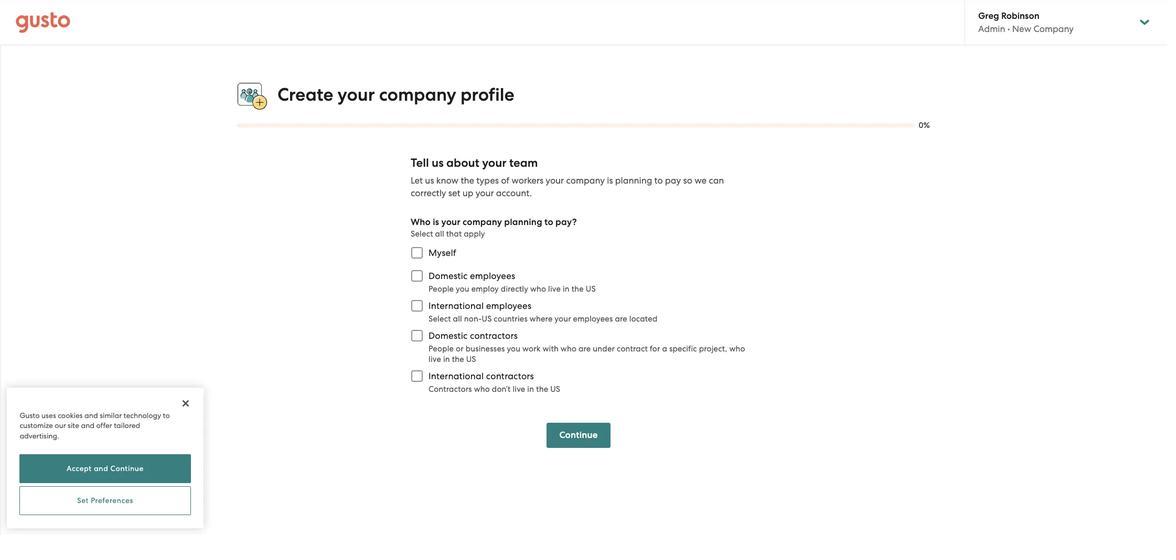 Task type: vqa. For each thing, say whether or not it's contained in the screenshot.
People you employ directly who live in the US
yes



Task type: locate. For each thing, give the bounding box(es) containing it.
who right with
[[561, 344, 577, 354]]

0 vertical spatial live
[[549, 285, 561, 294]]

employ
[[472, 285, 499, 294]]

employees
[[470, 271, 516, 281], [486, 301, 532, 311], [573, 314, 613, 324]]

continue button
[[547, 423, 611, 448]]

directly
[[501, 285, 529, 294]]

robinson
[[1002, 10, 1040, 22]]

who right project,
[[730, 344, 746, 354]]

0 vertical spatial employees
[[470, 271, 516, 281]]

let
[[411, 175, 423, 186]]

and right accept on the bottom left of page
[[94, 465, 108, 473]]

your up that
[[442, 217, 461, 228]]

people up international employees checkbox
[[429, 285, 454, 294]]

0 horizontal spatial all
[[435, 229, 445, 239]]

employees for international employees
[[486, 301, 532, 311]]

us up correctly
[[425, 175, 434, 186]]

a
[[663, 344, 668, 354]]

planning
[[616, 175, 653, 186], [505, 217, 543, 228]]

select
[[411, 229, 433, 239], [429, 314, 451, 324]]

0 horizontal spatial in
[[443, 355, 450, 364]]

0 vertical spatial contractors
[[470, 331, 518, 341]]

the up up
[[461, 175, 475, 186]]

select down the who
[[411, 229, 433, 239]]

the up the "select all non-us countries where your employees are located"
[[572, 285, 584, 294]]

you left work
[[507, 344, 521, 354]]

0 horizontal spatial planning
[[505, 217, 543, 228]]

0 horizontal spatial is
[[433, 217, 439, 228]]

the down or
[[452, 355, 464, 364]]

2 vertical spatial and
[[94, 465, 108, 473]]

in up contractors
[[443, 355, 450, 364]]

1 vertical spatial select
[[429, 314, 451, 324]]

1 people from the top
[[429, 285, 454, 294]]

countries
[[494, 314, 528, 324]]

are left under on the right of the page
[[579, 344, 591, 354]]

project,
[[699, 344, 728, 354]]

create your company profile
[[278, 84, 515, 105]]

you down domestic employees
[[456, 285, 470, 294]]

1 horizontal spatial continue
[[560, 430, 598, 441]]

greg robinson admin • new company
[[979, 10, 1074, 34]]

0 vertical spatial people
[[429, 285, 454, 294]]

up
[[463, 188, 474, 199]]

2 horizontal spatial live
[[549, 285, 561, 294]]

people left or
[[429, 344, 454, 354]]

1 vertical spatial you
[[507, 344, 521, 354]]

domestic down myself
[[429, 271, 468, 281]]

1 horizontal spatial planning
[[616, 175, 653, 186]]

contractors
[[429, 385, 472, 394]]

1 domestic from the top
[[429, 271, 468, 281]]

us
[[432, 156, 444, 170], [425, 175, 434, 186]]

0 vertical spatial are
[[615, 314, 628, 324]]

to
[[655, 175, 663, 186], [545, 217, 554, 228], [163, 411, 170, 420]]

1 vertical spatial are
[[579, 344, 591, 354]]

company
[[379, 84, 457, 105], [567, 175, 605, 186], [463, 217, 502, 228]]

2 vertical spatial to
[[163, 411, 170, 420]]

0 vertical spatial domestic
[[429, 271, 468, 281]]

international up contractors
[[429, 371, 484, 382]]

tell us about your team let us know the types of workers your company is planning to pay so we can correctly set up your account.
[[411, 156, 725, 199]]

2 domestic from the top
[[429, 331, 468, 341]]

people
[[429, 285, 454, 294], [429, 344, 454, 354]]

live up the "select all non-us countries where your employees are located"
[[549, 285, 561, 294]]

1 horizontal spatial all
[[453, 314, 462, 324]]

0 horizontal spatial live
[[429, 355, 441, 364]]

1 vertical spatial international
[[429, 371, 484, 382]]

in up the "select all non-us countries where your employees are located"
[[563, 285, 570, 294]]

international
[[429, 301, 484, 311], [429, 371, 484, 382]]

2 vertical spatial live
[[513, 385, 526, 394]]

live up international contractors option
[[429, 355, 441, 364]]

select up domestic contractors option
[[429, 314, 451, 324]]

1 vertical spatial domestic
[[429, 331, 468, 341]]

domestic up or
[[429, 331, 468, 341]]

all inside who is your company planning to pay? select all that apply
[[435, 229, 445, 239]]

your
[[338, 84, 375, 105], [482, 156, 507, 170], [546, 175, 564, 186], [476, 188, 494, 199], [442, 217, 461, 228], [555, 314, 571, 324]]

1 horizontal spatial is
[[607, 175, 613, 186]]

planning left pay
[[616, 175, 653, 186]]

accept and continue
[[67, 465, 144, 473]]

2 international from the top
[[429, 371, 484, 382]]

Domestic employees checkbox
[[406, 265, 429, 288]]

2 vertical spatial company
[[463, 217, 502, 228]]

set preferences
[[77, 497, 133, 505]]

are left located
[[615, 314, 628, 324]]

to left pay
[[655, 175, 663, 186]]

with
[[543, 344, 559, 354]]

continue
[[560, 430, 598, 441], [111, 465, 144, 473]]

who
[[411, 217, 431, 228]]

employees up under on the right of the page
[[573, 314, 613, 324]]

that
[[447, 229, 462, 239]]

in right don't
[[528, 385, 534, 394]]

0 vertical spatial in
[[563, 285, 570, 294]]

us right tell
[[432, 156, 444, 170]]

and
[[85, 411, 98, 420], [81, 421, 95, 430], [94, 465, 108, 473]]

company inside who is your company planning to pay? select all that apply
[[463, 217, 502, 228]]

in
[[563, 285, 570, 294], [443, 355, 450, 364], [528, 385, 534, 394]]

1 vertical spatial employees
[[486, 301, 532, 311]]

2 horizontal spatial company
[[567, 175, 605, 186]]

International employees checkbox
[[406, 295, 429, 318]]

domestic contractors
[[429, 331, 518, 341]]

is inside who is your company planning to pay? select all that apply
[[433, 217, 439, 228]]

all
[[435, 229, 445, 239], [453, 314, 462, 324]]

apply
[[464, 229, 485, 239]]

under
[[593, 344, 615, 354]]

profile
[[461, 84, 515, 105]]

of
[[501, 175, 510, 186]]

and inside button
[[94, 465, 108, 473]]

1 vertical spatial contractors
[[486, 371, 534, 382]]

1 vertical spatial continue
[[111, 465, 144, 473]]

who right directly
[[531, 285, 546, 294]]

1 vertical spatial to
[[545, 217, 554, 228]]

us
[[586, 285, 596, 294], [482, 314, 492, 324], [466, 355, 476, 364], [551, 385, 561, 394]]

and right site
[[81, 421, 95, 430]]

international up non-
[[429, 301, 484, 311]]

are
[[615, 314, 628, 324], [579, 344, 591, 354]]

you
[[456, 285, 470, 294], [507, 344, 521, 354]]

employees up the countries
[[486, 301, 532, 311]]

all left non-
[[453, 314, 462, 324]]

0 horizontal spatial company
[[379, 84, 457, 105]]

to right technology
[[163, 411, 170, 420]]

people inside people or businesses you work with who are under contract for a specific project, who live in the us
[[429, 344, 454, 354]]

0 vertical spatial all
[[435, 229, 445, 239]]

domestic
[[429, 271, 468, 281], [429, 331, 468, 341]]

set
[[449, 188, 461, 199]]

contractors up businesses
[[470, 331, 518, 341]]

your inside who is your company planning to pay? select all that apply
[[442, 217, 461, 228]]

planning down account.
[[505, 217, 543, 228]]

to left pay?
[[545, 217, 554, 228]]

0 horizontal spatial continue
[[111, 465, 144, 473]]

team
[[510, 156, 538, 170]]

1 vertical spatial planning
[[505, 217, 543, 228]]

0 horizontal spatial you
[[456, 285, 470, 294]]

0 vertical spatial to
[[655, 175, 663, 186]]

1 vertical spatial us
[[425, 175, 434, 186]]

select inside who is your company planning to pay? select all that apply
[[411, 229, 433, 239]]

company
[[1034, 24, 1074, 34]]

account.
[[496, 188, 532, 199]]

1 horizontal spatial you
[[507, 344, 521, 354]]

1 vertical spatial in
[[443, 355, 450, 364]]

0 horizontal spatial to
[[163, 411, 170, 420]]

offer
[[96, 421, 112, 430]]

live right don't
[[513, 385, 526, 394]]

0 horizontal spatial are
[[579, 344, 591, 354]]

0 vertical spatial continue
[[560, 430, 598, 441]]

company inside tell us about your team let us know the types of workers your company is planning to pay so we can correctly set up your account.
[[567, 175, 605, 186]]

greg
[[979, 10, 1000, 22]]

domestic for domestic contractors
[[429, 331, 468, 341]]

the
[[461, 175, 475, 186], [572, 285, 584, 294], [452, 355, 464, 364], [536, 385, 549, 394]]

admin
[[979, 24, 1006, 34]]

you inside people or businesses you work with who are under contract for a specific project, who live in the us
[[507, 344, 521, 354]]

all left that
[[435, 229, 445, 239]]

1 horizontal spatial in
[[528, 385, 534, 394]]

2 people from the top
[[429, 344, 454, 354]]

International contractors checkbox
[[406, 365, 429, 388]]

types
[[477, 175, 499, 186]]

contractors who don't live in the us
[[429, 385, 561, 394]]

your right where
[[555, 314, 571, 324]]

contractors up don't
[[486, 371, 534, 382]]

1 vertical spatial people
[[429, 344, 454, 354]]

similar
[[100, 411, 122, 420]]

2 horizontal spatial to
[[655, 175, 663, 186]]

0 vertical spatial is
[[607, 175, 613, 186]]

1 horizontal spatial company
[[463, 217, 502, 228]]

create
[[278, 84, 334, 105]]

1 international from the top
[[429, 301, 484, 311]]

contractors for domestic contractors
[[470, 331, 518, 341]]

new
[[1013, 24, 1032, 34]]

0 vertical spatial international
[[429, 301, 484, 311]]

myself
[[429, 248, 457, 258]]

contractors
[[470, 331, 518, 341], [486, 371, 534, 382]]

to inside who is your company planning to pay? select all that apply
[[545, 217, 554, 228]]

to inside gusto uses cookies and similar technology to customize our site and offer tailored advertising.
[[163, 411, 170, 420]]

pay
[[666, 175, 681, 186]]

who
[[531, 285, 546, 294], [561, 344, 577, 354], [730, 344, 746, 354], [474, 385, 490, 394]]

to inside tell us about your team let us know the types of workers your company is planning to pay so we can correctly set up your account.
[[655, 175, 663, 186]]

about
[[447, 156, 480, 170]]

and up offer
[[85, 411, 98, 420]]

live
[[549, 285, 561, 294], [429, 355, 441, 364], [513, 385, 526, 394]]

1 horizontal spatial to
[[545, 217, 554, 228]]

live inside people or businesses you work with who are under contract for a specific project, who live in the us
[[429, 355, 441, 364]]

is inside tell us about your team let us know the types of workers your company is planning to pay so we can correctly set up your account.
[[607, 175, 613, 186]]

specific
[[670, 344, 697, 354]]

0 vertical spatial select
[[411, 229, 433, 239]]

1 vertical spatial live
[[429, 355, 441, 364]]

workers
[[512, 175, 544, 186]]

1 vertical spatial is
[[433, 217, 439, 228]]

employees up employ
[[470, 271, 516, 281]]

0 vertical spatial you
[[456, 285, 470, 294]]

where
[[530, 314, 553, 324]]

0 vertical spatial planning
[[616, 175, 653, 186]]

1 vertical spatial company
[[567, 175, 605, 186]]



Task type: describe. For each thing, give the bounding box(es) containing it.
our
[[55, 421, 66, 430]]

people for domestic contractors
[[429, 344, 454, 354]]

select all non-us countries where your employees are located
[[429, 314, 658, 324]]

your right create
[[338, 84, 375, 105]]

correctly
[[411, 188, 446, 199]]

cookies
[[58, 411, 83, 420]]

0 vertical spatial us
[[432, 156, 444, 170]]

technology
[[124, 411, 161, 420]]

employees for domestic employees
[[470, 271, 516, 281]]

your down types
[[476, 188, 494, 199]]

domestic for domestic employees
[[429, 271, 468, 281]]

international employees
[[429, 301, 532, 311]]

non-
[[464, 314, 482, 324]]

gusto uses cookies and similar technology to customize our site and offer tailored advertising.
[[20, 411, 170, 440]]

are inside people or businesses you work with who are under contract for a specific project, who live in the us
[[579, 344, 591, 354]]

continue inside button
[[111, 465, 144, 473]]

1 vertical spatial and
[[81, 421, 95, 430]]

•
[[1008, 24, 1011, 34]]

who is your company planning to pay? select all that apply
[[411, 217, 577, 239]]

international for international employees
[[429, 301, 484, 311]]

international contractors
[[429, 371, 534, 382]]

pay?
[[556, 217, 577, 228]]

people or businesses you work with who are under contract for a specific project, who live in the us
[[429, 344, 746, 364]]

tailored
[[114, 421, 140, 430]]

located
[[630, 314, 658, 324]]

planning inside who is your company planning to pay? select all that apply
[[505, 217, 543, 228]]

set preferences button
[[20, 487, 191, 515]]

domestic employees
[[429, 271, 516, 281]]

Domestic contractors checkbox
[[406, 324, 429, 348]]

us inside people or businesses you work with who are under contract for a specific project, who live in the us
[[466, 355, 476, 364]]

your right workers
[[546, 175, 564, 186]]

gusto
[[20, 411, 40, 420]]

0 vertical spatial and
[[85, 411, 98, 420]]

1 horizontal spatial live
[[513, 385, 526, 394]]

accept and continue button
[[20, 455, 191, 483]]

international for international contractors
[[429, 371, 484, 382]]

0 vertical spatial company
[[379, 84, 457, 105]]

customize
[[20, 421, 53, 430]]

set
[[77, 497, 89, 505]]

people you employ directly who live in the us
[[429, 285, 596, 294]]

the right don't
[[536, 385, 549, 394]]

2 vertical spatial in
[[528, 385, 534, 394]]

2 vertical spatial employees
[[573, 314, 613, 324]]

continue inside button
[[560, 430, 598, 441]]

site
[[68, 421, 79, 430]]

Myself checkbox
[[406, 242, 429, 265]]

who down the international contractors
[[474, 385, 490, 394]]

so
[[684, 175, 693, 186]]

accept
[[67, 465, 92, 473]]

0%
[[919, 121, 931, 130]]

know
[[437, 175, 459, 186]]

don't
[[492, 385, 511, 394]]

2 horizontal spatial in
[[563, 285, 570, 294]]

tell
[[411, 156, 429, 170]]

in inside people or businesses you work with who are under contract for a specific project, who live in the us
[[443, 355, 450, 364]]

for
[[650, 344, 661, 354]]

the inside tell us about your team let us know the types of workers your company is planning to pay so we can correctly set up your account.
[[461, 175, 475, 186]]

planning inside tell us about your team let us know the types of workers your company is planning to pay so we can correctly set up your account.
[[616, 175, 653, 186]]

uses
[[41, 411, 56, 420]]

businesses
[[466, 344, 505, 354]]

home image
[[16, 12, 70, 33]]

we
[[695, 175, 707, 186]]

contractors for international contractors
[[486, 371, 534, 382]]

contract
[[617, 344, 648, 354]]

work
[[523, 344, 541, 354]]

advertising.
[[20, 432, 59, 440]]

people for domestic employees
[[429, 285, 454, 294]]

the inside people or businesses you work with who are under contract for a specific project, who live in the us
[[452, 355, 464, 364]]

1 vertical spatial all
[[453, 314, 462, 324]]

or
[[456, 344, 464, 354]]

your up types
[[482, 156, 507, 170]]

preferences
[[91, 497, 133, 505]]

1 horizontal spatial are
[[615, 314, 628, 324]]

can
[[709, 175, 725, 186]]



